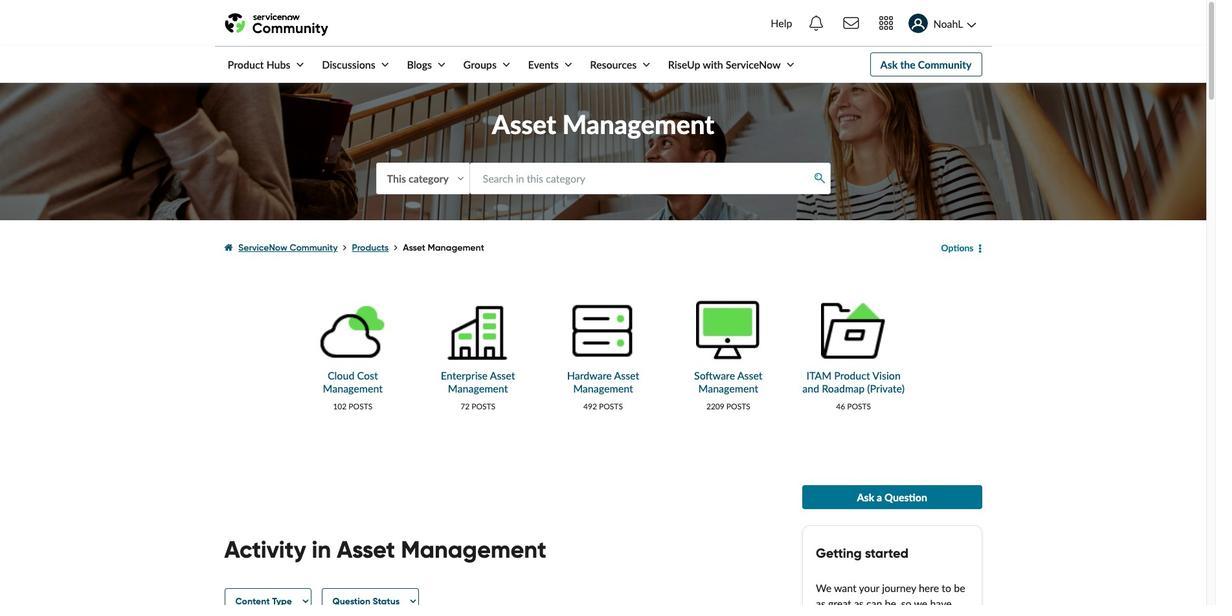 Task type: vqa. For each thing, say whether or not it's contained in the screenshot.
Hardware Asset Management
yes



Task type: describe. For each thing, give the bounding box(es) containing it.
want
[[835, 582, 857, 594]]

Search text field
[[469, 163, 831, 195]]

activity
[[225, 535, 306, 564]]

vision
[[873, 370, 901, 382]]

product hubs link
[[215, 47, 307, 82]]

hubs
[[267, 58, 291, 71]]

software
[[695, 370, 736, 382]]

question
[[885, 491, 928, 503]]

riseup
[[669, 58, 701, 71]]

getting
[[816, 545, 862, 562]]

started
[[865, 545, 909, 562]]

getting started heading
[[816, 545, 969, 562]]

groups
[[464, 58, 497, 71]]

menu bar containing product hubs
[[215, 47, 797, 82]]

enterprise
[[441, 370, 488, 382]]

(private)
[[868, 382, 905, 394]]

1 vertical spatial asset management
[[403, 242, 485, 254]]

events
[[528, 58, 559, 71]]

products link
[[352, 242, 389, 254]]

102 posts
[[333, 402, 373, 412]]

72
[[461, 402, 470, 412]]

can
[[867, 597, 883, 605]]

noahl
[[934, 17, 964, 30]]

servicenow community
[[238, 242, 338, 254]]

ask for ask the community
[[881, 58, 898, 71]]

ask the community
[[881, 58, 972, 71]]

asset inside list
[[403, 242, 426, 254]]

enterprise asset management
[[441, 370, 515, 394]]

hardware asset management link
[[567, 370, 640, 394]]

we
[[915, 597, 928, 605]]

posts for hardware
[[599, 402, 623, 412]]

to
[[942, 582, 952, 594]]

posts for cloud
[[349, 402, 373, 412]]

itam product vision and roadmap (private)
[[803, 370, 905, 394]]

blogs link
[[394, 47, 448, 82]]

cloud cost management link
[[323, 370, 383, 394]]

discussions link
[[309, 47, 392, 82]]

options button
[[933, 235, 983, 261]]

help link
[[767, 5, 797, 41]]

community inside list
[[290, 242, 338, 254]]

with
[[703, 58, 724, 71]]

46 posts
[[837, 402, 872, 412]]

asset inside enterprise asset management
[[490, 370, 515, 382]]

2 as from the left
[[855, 597, 864, 605]]

72 posts
[[461, 402, 496, 412]]

servicenow community link
[[238, 242, 338, 254]]

getting started
[[816, 545, 909, 562]]

software asset management
[[695, 370, 763, 394]]

resources link
[[578, 47, 653, 82]]

list containing servicenow community
[[225, 230, 933, 266]]

cloud
[[328, 370, 355, 382]]

so
[[902, 597, 912, 605]]

we
[[816, 582, 832, 594]]

ask a question link
[[803, 485, 983, 509]]

management inside software asset management
[[699, 382, 759, 394]]

a
[[877, 491, 883, 503]]



Task type: locate. For each thing, give the bounding box(es) containing it.
list
[[225, 230, 933, 266]]

activity in asset management
[[225, 535, 547, 564]]

1 horizontal spatial asset management
[[492, 109, 715, 140]]

the
[[901, 58, 916, 71]]

itam product vision and roadmap (private) link
[[803, 370, 905, 394]]

and
[[803, 382, 820, 394]]

ask a question
[[858, 491, 928, 503]]

posts right 2209 at bottom right
[[727, 402, 751, 412]]

0 vertical spatial community
[[919, 58, 972, 71]]

options
[[942, 242, 974, 253]]

events link
[[515, 47, 575, 82]]

product left 'hubs'
[[228, 58, 264, 71]]

1 horizontal spatial ask
[[881, 58, 898, 71]]

asset inside hardware asset management
[[614, 370, 640, 382]]

None submit
[[810, 169, 830, 188]]

asset management
[[492, 109, 715, 140], [403, 242, 485, 254]]

0 horizontal spatial as
[[816, 597, 826, 605]]

riseup with servicenow link
[[656, 47, 797, 82]]

ask left a
[[858, 491, 875, 503]]

0 horizontal spatial community
[[290, 242, 338, 254]]

noahl button
[[904, 6, 983, 41]]

riseup with servicenow
[[669, 58, 781, 71]]

hardware asset management
[[567, 370, 640, 394]]

asset inside software asset management
[[738, 370, 763, 382]]

management inside hardware asset management
[[574, 382, 634, 394]]

asset right products link
[[403, 242, 426, 254]]

1 as from the left
[[816, 597, 826, 605]]

posts right the 492
[[599, 402, 623, 412]]

community left products link
[[290, 242, 338, 254]]

102
[[333, 402, 347, 412]]

enterprise asset management link
[[441, 370, 515, 394]]

1 horizontal spatial as
[[855, 597, 864, 605]]

help
[[771, 17, 793, 29]]

cloud cost management
[[323, 370, 383, 394]]

492
[[584, 402, 597, 412]]

your
[[860, 582, 880, 594]]

servicenow
[[726, 58, 781, 71], [238, 242, 288, 254]]

cost
[[357, 370, 378, 382]]

menu bar
[[215, 47, 797, 82]]

asset right in
[[337, 535, 395, 564]]

itam
[[807, 370, 832, 382]]

0 horizontal spatial product
[[228, 58, 264, 71]]

be
[[955, 582, 966, 594]]

we want your journey here to be as great as can be, so we hav
[[816, 582, 966, 605]]

1 vertical spatial community
[[290, 242, 338, 254]]

ask for ask a question
[[858, 491, 875, 503]]

discussions
[[322, 58, 376, 71]]

0 vertical spatial servicenow
[[726, 58, 781, 71]]

0 horizontal spatial asset management
[[403, 242, 485, 254]]

community
[[919, 58, 972, 71], [290, 242, 338, 254]]

posts right 46
[[848, 402, 872, 412]]

0 vertical spatial product
[[228, 58, 264, 71]]

in
[[312, 535, 331, 564]]

1 vertical spatial product
[[835, 370, 871, 382]]

ask the community link
[[871, 52, 983, 76]]

as
[[816, 597, 826, 605], [855, 597, 864, 605]]

1 posts from the left
[[349, 402, 373, 412]]

4 posts from the left
[[727, 402, 751, 412]]

community right the
[[919, 58, 972, 71]]

posts
[[349, 402, 373, 412], [472, 402, 496, 412], [599, 402, 623, 412], [727, 402, 751, 412], [848, 402, 872, 412]]

1 vertical spatial servicenow
[[238, 242, 288, 254]]

noahl image
[[909, 14, 928, 33]]

0 horizontal spatial servicenow
[[238, 242, 288, 254]]

as down we at the bottom right of the page
[[816, 597, 826, 605]]

posts right 102 at the bottom of the page
[[349, 402, 373, 412]]

products
[[352, 242, 389, 254]]

2209 posts
[[707, 402, 751, 412]]

journey
[[883, 582, 917, 594]]

hardware
[[567, 370, 612, 382]]

1 vertical spatial ask
[[858, 491, 875, 503]]

ask left the
[[881, 58, 898, 71]]

2 posts from the left
[[472, 402, 496, 412]]

1 horizontal spatial product
[[835, 370, 871, 382]]

posts right 72
[[472, 402, 496, 412]]

product
[[228, 58, 264, 71], [835, 370, 871, 382]]

asset down events
[[492, 109, 557, 140]]

asset right 'enterprise'
[[490, 370, 515, 382]]

0 horizontal spatial ask
[[858, 491, 875, 503]]

here
[[919, 582, 940, 594]]

posts for enterprise
[[472, 402, 496, 412]]

ask
[[881, 58, 898, 71], [858, 491, 875, 503]]

roadmap
[[822, 382, 865, 394]]

492 posts
[[584, 402, 623, 412]]

groups link
[[451, 47, 513, 82]]

1 horizontal spatial servicenow
[[726, 58, 781, 71]]

resources
[[591, 58, 637, 71]]

be,
[[885, 597, 899, 605]]

asset right software
[[738, 370, 763, 382]]

3 posts from the left
[[599, 402, 623, 412]]

0 vertical spatial asset management
[[492, 109, 715, 140]]

great
[[829, 597, 852, 605]]

product inside itam product vision and roadmap (private)
[[835, 370, 871, 382]]

0 vertical spatial ask
[[881, 58, 898, 71]]

1 horizontal spatial community
[[919, 58, 972, 71]]

46
[[837, 402, 846, 412]]

asset right hardware on the bottom of the page
[[614, 370, 640, 382]]

blogs
[[407, 58, 432, 71]]

posts for itam
[[848, 402, 872, 412]]

product up roadmap
[[835, 370, 871, 382]]

posts for software
[[727, 402, 751, 412]]

2209
[[707, 402, 725, 412]]

product hubs
[[228, 58, 291, 71]]

software asset management link
[[695, 370, 763, 394]]

management inside enterprise asset management
[[448, 382, 508, 394]]

as left can
[[855, 597, 864, 605]]

5 posts from the left
[[848, 402, 872, 412]]

asset
[[492, 109, 557, 140], [403, 242, 426, 254], [490, 370, 515, 382], [614, 370, 640, 382], [738, 370, 763, 382], [337, 535, 395, 564]]

management
[[563, 109, 715, 140], [428, 242, 485, 254], [323, 382, 383, 394], [448, 382, 508, 394], [574, 382, 634, 394], [699, 382, 759, 394], [401, 535, 547, 564]]



